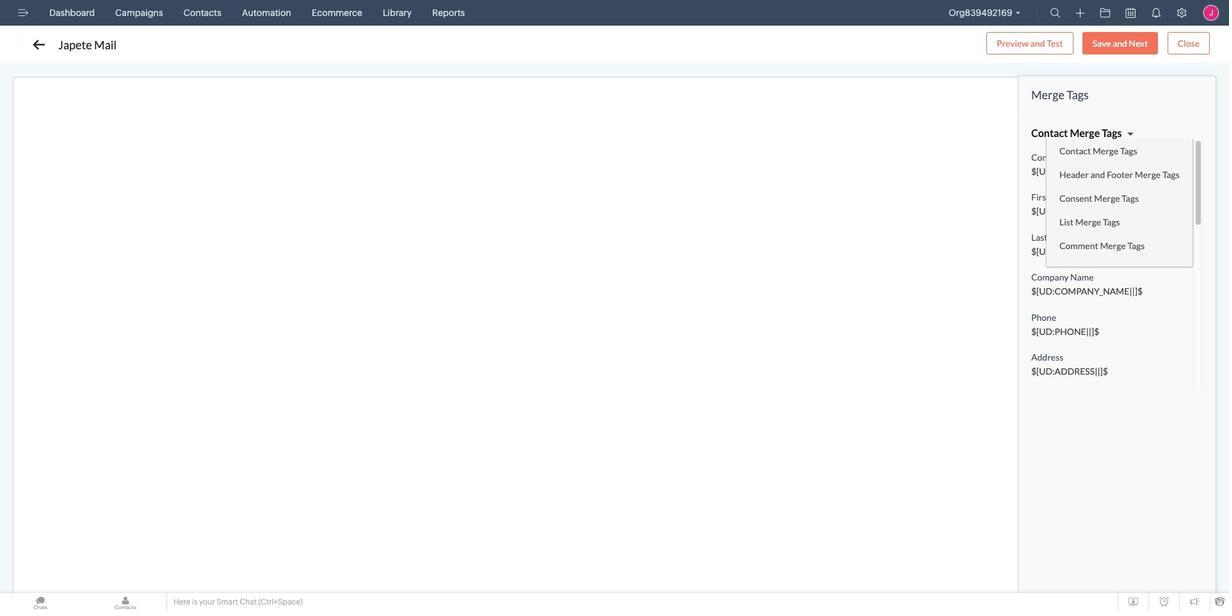 Task type: vqa. For each thing, say whether or not it's contained in the screenshot.
CALENDAR icon
yes



Task type: describe. For each thing, give the bounding box(es) containing it.
search image
[[1051, 8, 1061, 18]]

chat
[[240, 598, 257, 607]]

smart
[[217, 598, 238, 607]]

ecommerce link
[[307, 0, 368, 26]]

quick actions image
[[1076, 8, 1085, 18]]

here is your smart chat (ctrl+space)
[[174, 598, 303, 607]]

automation
[[242, 8, 291, 18]]

your
[[199, 598, 215, 607]]

here
[[174, 598, 191, 607]]

contacts image
[[85, 593, 166, 611]]

library
[[383, 8, 412, 18]]

campaigns link
[[110, 0, 168, 26]]

notifications image
[[1152, 8, 1162, 18]]

automation link
[[237, 0, 297, 26]]

dashboard
[[49, 8, 95, 18]]

reports link
[[427, 0, 470, 26]]

configure settings image
[[1177, 8, 1187, 18]]

chats image
[[0, 593, 81, 611]]

folder image
[[1101, 8, 1111, 18]]

(ctrl+space)
[[258, 598, 303, 607]]

campaigns
[[115, 8, 163, 18]]



Task type: locate. For each thing, give the bounding box(es) containing it.
calendar image
[[1126, 8, 1136, 18]]

dashboard link
[[44, 0, 100, 26]]

org839492169
[[949, 8, 1013, 18]]

contacts
[[184, 8, 222, 18]]

reports
[[432, 8, 465, 18]]

is
[[192, 598, 198, 607]]

ecommerce
[[312, 8, 362, 18]]

library link
[[378, 0, 417, 26]]

contacts link
[[178, 0, 227, 26]]



